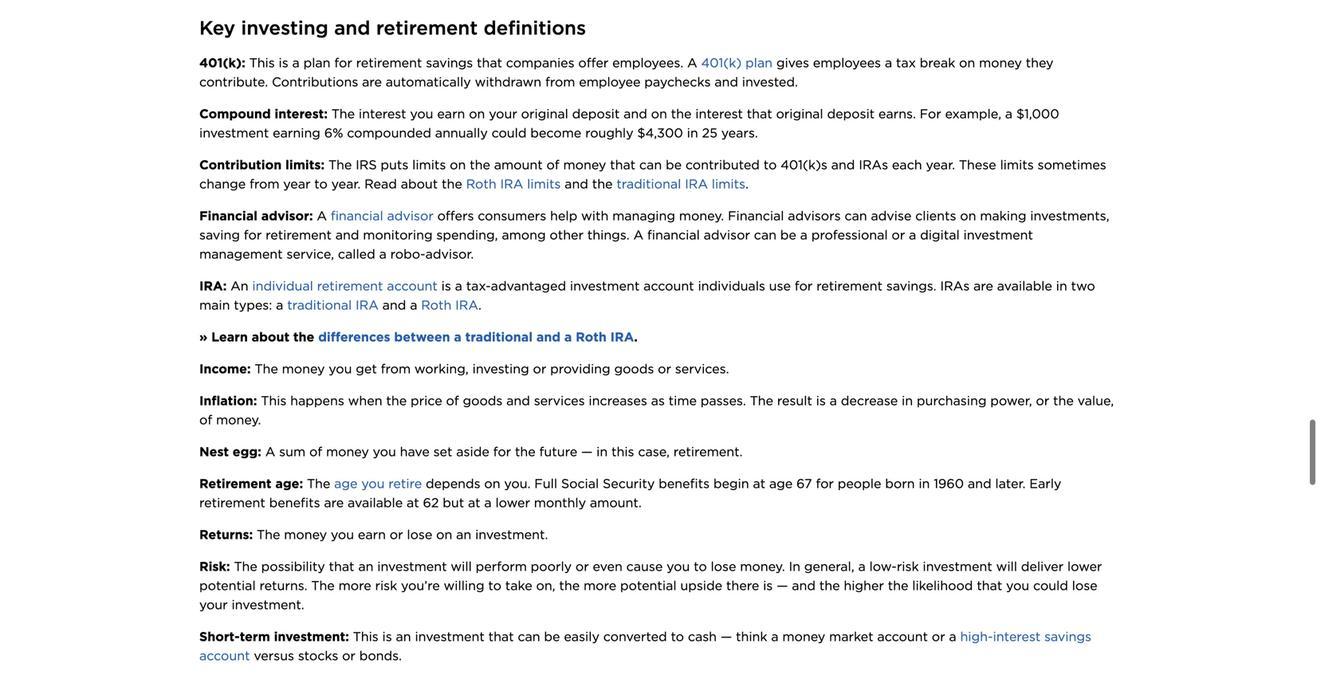 Task type: describe. For each thing, give the bounding box(es) containing it.
the up possibility in the left bottom of the page
[[257, 527, 280, 543]]

that down returns: the money you earn or lose on an investment.
[[329, 559, 354, 575]]

investment inside offers consumers help with managing money. financial advisors can advise clients on making investments, saving for retirement and monitoring spending, among other things. a financial advisor can be a professional or a digital investment management service, called a robo-advisor.
[[964, 227, 1033, 243]]

from inside the irs puts limits on the amount of money that can be contributed to 401(k)s and iras each year. these limits sometimes change from year to year. read about the
[[250, 176, 280, 192]]

financial inside offers consumers help with managing money. financial advisors can advise clients on making investments, saving for retirement and monitoring spending, among other things. a financial advisor can be a professional or a digital investment management service, called a robo-advisor.
[[728, 208, 784, 224]]

67
[[797, 476, 812, 492]]

investments,
[[1031, 208, 1110, 224]]

and inside gives employees a tax break on money they contribute. contributions are automatically withdrawn from employee paychecks and invested.
[[715, 74, 738, 90]]

paychecks
[[645, 74, 711, 90]]

a up » learn about the differences between a traditional and a roth ira .
[[410, 298, 417, 313]]

on up $4,300
[[651, 106, 667, 122]]

the up with
[[592, 176, 613, 192]]

cash
[[688, 629, 717, 645]]

poorly
[[531, 559, 572, 575]]

can up use at the right of page
[[754, 227, 777, 243]]

automatically
[[386, 74, 471, 90]]

interest for high-
[[993, 629, 1041, 645]]

service,
[[287, 247, 334, 262]]

to right "year"
[[314, 176, 328, 192]]

for up contributions
[[334, 55, 352, 71]]

money up happens
[[282, 361, 325, 377]]

the irs puts limits on the amount of money that can be contributed to 401(k)s and iras each year. these limits sometimes change from year to year. read about the
[[199, 157, 1110, 192]]

0 horizontal spatial traditional
[[287, 298, 352, 313]]

iras inside is a tax-advantaged investment account individuals use for retirement savings. iras are available in two main types: a
[[940, 278, 970, 294]]

2 original from the left
[[776, 106, 823, 122]]

professional
[[812, 227, 888, 243]]

in for depends on you. full social security benefits begin at age 67 for people born in 1960 and later. early retirement benefits are available at 62 but at a lower monthly amount.
[[919, 476, 930, 492]]

money. inside the possibility that an investment will perform poorly or even cause you to lose money. in general, a low-risk investment will deliver lower potential returns. the more risk you're willing to take on, the more potential upside there is — and the higher the likelihood that you could lose your investment.
[[740, 559, 785, 575]]

contribute.
[[199, 74, 268, 90]]

and up help
[[565, 176, 588, 192]]

management
[[199, 247, 283, 262]]

read
[[365, 176, 397, 192]]

decrease
[[841, 393, 898, 409]]

0 vertical spatial benefits
[[659, 476, 710, 492]]

likelihood
[[912, 578, 973, 594]]

2 deposit from the left
[[827, 106, 875, 122]]

0 vertical spatial —
[[581, 444, 593, 460]]

limits down "contributed"
[[712, 176, 746, 192]]

0 vertical spatial risk
[[897, 559, 919, 575]]

1 horizontal spatial traditional
[[465, 329, 533, 345]]

can down take
[[518, 629, 540, 645]]

called
[[338, 247, 375, 262]]

age you retire link
[[334, 476, 422, 492]]

or left 'high-' at the right bottom of page
[[932, 629, 945, 645]]

financial inside offers consumers help with managing money. financial advisors can advise clients on making investments, saving for retirement and monitoring spending, among other things. a financial advisor can be a professional or a digital investment management service, called a robo-advisor.
[[647, 227, 700, 243]]

the right "on," at left
[[559, 578, 580, 594]]

0 horizontal spatial be
[[544, 629, 560, 645]]

and inside "the interest you earn on your original deposit and on the interest that original deposit earns. for example, a $1,000 investment earning 6% compounded annually could become roughly $4,300 in 25 years."
[[624, 106, 647, 122]]

they
[[1026, 55, 1054, 71]]

your inside "the interest you earn on your original deposit and on the interest that original deposit earns. for example, a $1,000 investment earning 6% compounded annually could become roughly $4,300 in 25 years."
[[489, 106, 517, 122]]

0 vertical spatial goods
[[614, 361, 654, 377]]

on inside the depends on you. full social security benefits begin at age 67 for people born in 1960 and later. early retirement benefits are available at 62 but at a lower monthly amount.
[[484, 476, 500, 492]]

from inside gives employees a tax break on money they contribute. contributions are automatically withdrawn from employee paychecks and invested.
[[545, 74, 575, 90]]

a up paychecks
[[687, 55, 697, 71]]

investment down willing
[[415, 629, 485, 645]]

1 vertical spatial roth
[[421, 298, 452, 313]]

cause
[[626, 559, 663, 575]]

0 vertical spatial savings
[[426, 55, 473, 71]]

2 more from the left
[[584, 578, 617, 594]]

account inside high-interest savings account
[[199, 648, 250, 664]]

and inside offers consumers help with managing money. financial advisors can advise clients on making investments, saving for retirement and monitoring spending, among other things. a financial advisor can be a professional or a digital investment management service, called a robo-advisor.
[[336, 227, 359, 243]]

to up upside
[[694, 559, 707, 575]]

gives
[[777, 55, 809, 71]]

in for nest egg: a sum of money you have set aside for the future — in this case, retirement.
[[597, 444, 608, 460]]

perform
[[476, 559, 527, 575]]

limits:
[[286, 157, 325, 173]]

1 vertical spatial lose
[[711, 559, 736, 575]]

0 vertical spatial advisor
[[387, 208, 434, 224]]

and up » learn about the differences between a traditional and a roth ira .
[[382, 298, 406, 313]]

deliver
[[1021, 559, 1064, 575]]

short-term investment: this is an investment that can be easily converted to cash — think a money market account or a
[[199, 629, 960, 645]]

retirement up the automatically
[[376, 16, 478, 40]]

individual
[[252, 278, 313, 294]]

or down retire on the bottom of the page
[[390, 527, 403, 543]]

monthly
[[534, 495, 586, 511]]

limits right puts at the left of page
[[412, 157, 446, 173]]

of right price
[[446, 393, 459, 409]]

2 horizontal spatial roth
[[576, 329, 607, 345]]

be inside offers consumers help with managing money. financial advisors can advise clients on making investments, saving for retirement and monitoring spending, among other things. a financial advisor can be a professional or a digital investment management service, called a robo-advisor.
[[780, 227, 797, 243]]

a inside gives employees a tax break on money they contribute. contributions are automatically withdrawn from employee paychecks and invested.
[[885, 55, 892, 71]]

goods inside this happens when the price of goods and services increases as time passes. the result is a decrease in purchasing power, or the value, of money.
[[463, 393, 503, 409]]

years.
[[721, 125, 758, 141]]

1 horizontal spatial year.
[[926, 157, 955, 173]]

contributions
[[272, 74, 358, 90]]

that up withdrawn
[[477, 55, 502, 71]]

versus
[[254, 648, 294, 664]]

retirement
[[199, 476, 272, 492]]

the right age:
[[307, 476, 330, 492]]

this inside this happens when the price of goods and services increases as time passes. the result is a decrease in purchasing power, or the value, of money.
[[261, 393, 287, 409]]

case,
[[638, 444, 670, 460]]

a up contributions
[[292, 55, 300, 71]]

to left 401(k)s on the right of the page
[[764, 157, 777, 173]]

you inside "the interest you earn on your original deposit and on the interest that original deposit earns. for example, a $1,000 investment earning 6% compounded annually could become roughly $4,300 in 25 years."
[[410, 106, 433, 122]]

2 vertical spatial —
[[721, 629, 732, 645]]

making
[[980, 208, 1027, 224]]

a left 'high-' at the right bottom of page
[[949, 629, 957, 645]]

easily
[[564, 629, 600, 645]]

iras inside the irs puts limits on the amount of money that can be contributed to 401(k)s and iras each year. these limits sometimes change from year to year. read about the
[[859, 157, 888, 173]]

advisor inside offers consumers help with managing money. financial advisors can advise clients on making investments, saving for retirement and monitoring spending, among other things. a financial advisor can be a professional or a digital investment management service, called a robo-advisor.
[[704, 227, 750, 243]]

a down monitoring
[[379, 247, 387, 262]]

converted
[[603, 629, 667, 645]]

take
[[505, 578, 532, 594]]

the inside the irs puts limits on the amount of money that can be contributed to 401(k)s and iras each year. these limits sometimes change from year to year. read about the
[[328, 157, 352, 173]]

or up as
[[658, 361, 671, 377]]

0 vertical spatial this
[[249, 55, 275, 71]]

or inside offers consumers help with managing money. financial advisors can advise clients on making investments, saving for retirement and monitoring spending, among other things. a financial advisor can be a professional or a digital investment management service, called a robo-advisor.
[[892, 227, 905, 243]]

these
[[959, 157, 997, 173]]

a left tax-
[[455, 278, 462, 294]]

1 horizontal spatial at
[[468, 495, 481, 511]]

retirement age: the age you retire
[[199, 476, 422, 492]]

a down individual
[[276, 298, 283, 313]]

individuals
[[698, 278, 765, 294]]

you left retire on the bottom of the page
[[362, 476, 385, 492]]

ira:
[[199, 278, 227, 294]]

age:
[[275, 476, 303, 492]]

2 vertical spatial from
[[381, 361, 411, 377]]

you.
[[504, 476, 531, 492]]

a inside this happens when the price of goods and services increases as time passes. the result is a decrease in purchasing power, or the value, of money.
[[830, 393, 837, 409]]

amount.
[[590, 495, 642, 511]]

even
[[593, 559, 623, 575]]

think
[[736, 629, 768, 645]]

1 original from the left
[[521, 106, 568, 122]]

ira down amount
[[500, 176, 523, 192]]

roth ira limits link
[[466, 176, 561, 192]]

to down perform
[[488, 578, 502, 594]]

— inside the possibility that an investment will perform poorly or even cause you to lose money. in general, a low-risk investment will deliver lower potential returns. the more risk you're willing to take on, the more potential upside there is — and the higher the likelihood that you could lose your investment.
[[777, 578, 788, 594]]

contributed
[[686, 157, 760, 173]]

and up providing
[[537, 329, 561, 345]]

of down inflation:
[[199, 412, 212, 428]]

digital
[[920, 227, 960, 243]]

the inside "the interest you earn on your original deposit and on the interest that original deposit earns. for example, a $1,000 investment earning 6% compounded annually could become roughly $4,300 in 25 years."
[[671, 106, 692, 122]]

a left the digital
[[909, 227, 917, 243]]

401(k)
[[701, 55, 742, 71]]

of right sum
[[309, 444, 322, 460]]

the down annually
[[470, 157, 490, 173]]

for inside is a tax-advantaged investment account individuals use for retirement savings. iras are available in two main types: a
[[795, 278, 813, 294]]

a right advisor: at the top of page
[[317, 208, 327, 224]]

with
[[581, 208, 609, 224]]

a right think
[[771, 629, 779, 645]]

401(k): this is a plan for retirement savings that companies offer employees. a 401(k) plan
[[199, 55, 773, 71]]

0 vertical spatial financial
[[331, 208, 383, 224]]

security
[[603, 476, 655, 492]]

traditional ira link
[[287, 298, 379, 313]]

money. inside this happens when the price of goods and services increases as time passes. the result is a decrease in purchasing power, or the value, of money.
[[216, 412, 261, 428]]

retirement.
[[674, 444, 743, 460]]

retirement up traditional ira link
[[317, 278, 383, 294]]

you down 'retirement age: the age you retire'
[[331, 527, 354, 543]]

the up you.
[[515, 444, 536, 460]]

or right stocks
[[342, 648, 356, 664]]

higher
[[844, 578, 884, 594]]

key
[[199, 16, 235, 40]]

the right risk:
[[234, 559, 257, 575]]

be inside the irs puts limits on the amount of money that can be contributed to 401(k)s and iras each year. these limits sometimes change from year to year. read about the
[[666, 157, 682, 173]]

ira down is a tax-advantaged investment account individuals use for retirement savings. iras are available in two main types: a
[[611, 329, 634, 345]]

short-
[[199, 629, 240, 645]]

is up contributions
[[279, 55, 288, 71]]

is a tax-advantaged investment account individuals use for retirement savings. iras are available in two main types: a
[[199, 278, 1099, 313]]

as
[[651, 393, 665, 409]]

1 horizontal spatial roth
[[466, 176, 497, 192]]

stocks
[[298, 648, 338, 664]]

individual retirement account link
[[252, 278, 438, 294]]

born
[[885, 476, 915, 492]]

the up offers
[[442, 176, 462, 192]]

a inside the depends on you. full social security benefits begin at age 67 for people born in 1960 and later. early retirement benefits are available at 62 but at a lower monthly amount.
[[484, 495, 492, 511]]

lower inside the possibility that an investment will perform poorly or even cause you to lose money. in general, a low-risk investment will deliver lower potential returns. the more risk you're willing to take on, the more potential upside there is — and the higher the likelihood that you could lose your investment.
[[1068, 559, 1102, 575]]

could inside the possibility that an investment will perform poorly or even cause you to lose money. in general, a low-risk investment will deliver lower potential returns. the more risk you're willing to take on, the more potential upside there is — and the higher the likelihood that you could lose your investment.
[[1033, 578, 1068, 594]]

in inside "the interest you earn on your original deposit and on the interest that original deposit earns. for example, a $1,000 investment earning 6% compounded annually could become roughly $4,300 in 25 years."
[[687, 125, 698, 141]]

sometimes
[[1038, 157, 1107, 173]]

on down but
[[436, 527, 452, 543]]

services
[[534, 393, 585, 409]]

the left value,
[[1053, 393, 1074, 409]]

income: the money you get from working, investing or providing goods or services.
[[199, 361, 729, 377]]

the inside "the interest you earn on your original deposit and on the interest that original deposit earns. for example, a $1,000 investment earning 6% compounded annually could become roughly $4,300 in 25 years."
[[332, 106, 355, 122]]

offers consumers help with managing money. financial advisors can advise clients on making investments, saving for retirement and monitoring spending, among other things. a financial advisor can be a professional or a digital investment management service, called a robo-advisor.
[[199, 208, 1113, 262]]

1 more from the left
[[339, 578, 371, 594]]

the right income:
[[255, 361, 278, 377]]

roth ira limits and the traditional ira limits .
[[466, 176, 749, 192]]

a up providing
[[565, 329, 572, 345]]

roughly
[[585, 125, 634, 141]]

later.
[[996, 476, 1026, 492]]

that inside the irs puts limits on the amount of money that can be contributed to 401(k)s and iras each year. these limits sometimes change from year to year. read about the
[[610, 157, 636, 173]]

1 horizontal spatial an
[[396, 629, 411, 645]]

available inside is a tax-advantaged investment account individuals use for retirement savings. iras are available in two main types: a
[[997, 278, 1053, 294]]

investment up you're
[[377, 559, 447, 575]]

money up age you retire link
[[326, 444, 369, 460]]

passes.
[[701, 393, 746, 409]]

earns.
[[879, 106, 916, 122]]

is inside this happens when the price of goods and services increases as time passes. the result is a decrease in purchasing power, or the value, of money.
[[816, 393, 826, 409]]

investment up likelihood
[[923, 559, 993, 575]]

0 horizontal spatial earn
[[358, 527, 386, 543]]

that right likelihood
[[977, 578, 1003, 594]]

ira down "contributed"
[[685, 176, 708, 192]]

early
[[1030, 476, 1062, 492]]

you left the get
[[329, 361, 352, 377]]

0 vertical spatial traditional
[[617, 176, 681, 192]]

to left cash
[[671, 629, 684, 645]]

0 horizontal spatial at
[[407, 495, 419, 511]]

2 potential from the left
[[620, 578, 677, 594]]

investment. inside the possibility that an investment will perform poorly or even cause you to lose money. in general, a low-risk investment will deliver lower potential returns. the more risk you're willing to take on, the more potential upside there is — and the higher the likelihood that you could lose your investment.
[[232, 597, 304, 613]]

interest for the
[[359, 106, 406, 122]]

0 horizontal spatial benefits
[[269, 495, 320, 511]]

or up services
[[533, 361, 547, 377]]

purchasing
[[917, 393, 987, 409]]

aside
[[456, 444, 489, 460]]

but
[[443, 495, 464, 511]]

begin
[[714, 476, 749, 492]]

0 horizontal spatial risk
[[375, 578, 397, 594]]

money left market
[[783, 629, 826, 645]]

and up contributions
[[334, 16, 370, 40]]

risk:
[[199, 559, 230, 575]]

providing
[[550, 361, 611, 377]]

that down take
[[489, 629, 514, 645]]

on inside the irs puts limits on the amount of money that can be contributed to 401(k)s and iras each year. these limits sometimes change from year to year. read about the
[[450, 157, 466, 173]]

is inside is a tax-advantaged investment account individuals use for retirement savings. iras are available in two main types: a
[[442, 278, 451, 294]]

main
[[199, 298, 230, 313]]

the down traditional ira link
[[293, 329, 314, 345]]

1 deposit from the left
[[572, 106, 620, 122]]

2 will from the left
[[996, 559, 1018, 575]]

and inside the depends on you. full social security benefits begin at age 67 for people born in 1960 and later. early retirement benefits are available at 62 but at a lower monthly amount.
[[968, 476, 992, 492]]

the down low-
[[888, 578, 909, 594]]

you down deliver
[[1006, 578, 1030, 594]]

for right aside
[[493, 444, 511, 460]]

1 will from the left
[[451, 559, 472, 575]]

0 horizontal spatial .
[[478, 298, 482, 313]]

are inside gives employees a tax break on money they contribute. contributions are automatically withdrawn from employee paychecks and invested.
[[362, 74, 382, 90]]

low-
[[870, 559, 897, 575]]

traditional ira limits link
[[617, 176, 746, 192]]

retirement inside is a tax-advantaged investment account individuals use for retirement savings. iras are available in two main types: a
[[817, 278, 883, 294]]

on up annually
[[469, 106, 485, 122]]

age inside the depends on you. full social security benefits begin at age 67 for people born in 1960 and later. early retirement benefits are available at 62 but at a lower monthly amount.
[[769, 476, 793, 492]]

in for is a tax-advantaged investment account individuals use for retirement savings. iras are available in two main types: a
[[1056, 278, 1068, 294]]



Task type: vqa. For each thing, say whether or not it's contained in the screenshot.
Versus Stocks Or Bonds.
yes



Task type: locate. For each thing, give the bounding box(es) containing it.
on inside gives employees a tax break on money they contribute. contributions are automatically withdrawn from employee paychecks and invested.
[[959, 55, 975, 71]]

people
[[838, 476, 882, 492]]

this left happens
[[261, 393, 287, 409]]

could inside "the interest you earn on your original deposit and on the interest that original deposit earns. for example, a $1,000 investment earning 6% compounded annually could become roughly $4,300 in 25 years."
[[492, 125, 527, 141]]

saving
[[199, 227, 240, 243]]

0 horizontal spatial —
[[581, 444, 593, 460]]

a up higher
[[858, 559, 866, 575]]

a down advisors
[[800, 227, 808, 243]]

of
[[547, 157, 560, 173], [446, 393, 459, 409], [199, 412, 212, 428], [309, 444, 322, 460]]

is right there
[[763, 578, 773, 594]]

1 vertical spatial savings
[[1045, 629, 1092, 645]]

2 horizontal spatial interest
[[993, 629, 1041, 645]]

0 horizontal spatial lower
[[496, 495, 530, 511]]

1 horizontal spatial advisor
[[704, 227, 750, 243]]

irs
[[356, 157, 377, 173]]

are inside the depends on you. full social security benefits begin at age 67 for people born in 1960 and later. early retirement benefits are available at 62 but at a lower monthly amount.
[[324, 495, 344, 511]]

set
[[433, 444, 453, 460]]

an down returns: the money you earn or lose on an investment.
[[358, 559, 374, 575]]

contribution limits:
[[199, 157, 325, 173]]

plan up contributions
[[303, 55, 331, 71]]

or
[[892, 227, 905, 243], [533, 361, 547, 377], [658, 361, 671, 377], [1036, 393, 1050, 409], [390, 527, 403, 543], [576, 559, 589, 575], [932, 629, 945, 645], [342, 648, 356, 664]]

help
[[550, 208, 578, 224]]

roth up offers
[[466, 176, 497, 192]]

.
[[746, 176, 749, 192], [478, 298, 482, 313], [634, 329, 638, 345]]

ira down individual retirement account link
[[356, 298, 379, 313]]

an up bonds.
[[396, 629, 411, 645]]

1 potential from the left
[[199, 578, 256, 594]]

1 horizontal spatial interest
[[696, 106, 743, 122]]

1 vertical spatial available
[[348, 495, 403, 511]]

more down returns: the money you earn or lose on an investment.
[[339, 578, 371, 594]]

full
[[535, 476, 557, 492]]

social
[[561, 476, 599, 492]]

2 horizontal spatial .
[[746, 176, 749, 192]]

2 horizontal spatial lose
[[1072, 578, 1098, 594]]

1 vertical spatial financial
[[647, 227, 700, 243]]

1 horizontal spatial potential
[[620, 578, 677, 594]]

in inside the depends on you. full social security benefits begin at age 67 for people born in 1960 and later. early retirement benefits are available at 62 but at a lower monthly amount.
[[919, 476, 930, 492]]

0 horizontal spatial interest
[[359, 106, 406, 122]]

for right use at the right of page
[[795, 278, 813, 294]]

1 horizontal spatial risk
[[897, 559, 919, 575]]

is right result
[[816, 393, 826, 409]]

0 horizontal spatial savings
[[426, 55, 473, 71]]

and down 401(k)
[[715, 74, 738, 90]]

1 horizontal spatial financial
[[728, 208, 784, 224]]

on down annually
[[450, 157, 466, 173]]

0 horizontal spatial available
[[348, 495, 403, 511]]

1 vertical spatial about
[[252, 329, 290, 345]]

contribution
[[199, 157, 282, 173]]

example,
[[945, 106, 1002, 122]]

benefits down age:
[[269, 495, 320, 511]]

differences
[[318, 329, 390, 345]]

2 horizontal spatial at
[[753, 476, 766, 492]]

0 vertical spatial earn
[[437, 106, 465, 122]]

the up $4,300
[[671, 106, 692, 122]]

your down withdrawn
[[489, 106, 517, 122]]

bonds.
[[359, 648, 402, 664]]

1 vertical spatial traditional
[[287, 298, 352, 313]]

1 vertical spatial your
[[199, 597, 228, 613]]

0 horizontal spatial roth
[[421, 298, 452, 313]]

limits down amount
[[527, 176, 561, 192]]

each
[[892, 157, 922, 173]]

investment inside is a tax-advantaged investment account individuals use for retirement savings. iras are available in two main types: a
[[570, 278, 640, 294]]

in inside is a tax-advantaged investment account individuals use for retirement savings. iras are available in two main types: a
[[1056, 278, 1068, 294]]

limits right these at the top right of page
[[1000, 157, 1034, 173]]

withdrawn
[[475, 74, 542, 90]]

2 plan from the left
[[746, 55, 773, 71]]

the down possibility in the left bottom of the page
[[311, 578, 335, 594]]

tax-
[[466, 278, 491, 294]]

1 horizontal spatial money.
[[679, 208, 724, 224]]

advise
[[871, 208, 912, 224]]

1 horizontal spatial from
[[381, 361, 411, 377]]

$1,000
[[1017, 106, 1060, 122]]

ira down tax-
[[455, 298, 478, 313]]

this happens when the price of goods and services increases as time passes. the result is a decrease in purchasing power, or the value, of money.
[[199, 393, 1118, 428]]

0 horizontal spatial potential
[[199, 578, 256, 594]]

1 vertical spatial iras
[[940, 278, 970, 294]]

financial advisor: a financial advisor
[[199, 208, 434, 224]]

0 horizontal spatial plan
[[303, 55, 331, 71]]

account right market
[[878, 629, 928, 645]]

you're
[[401, 578, 440, 594]]

willing
[[444, 578, 485, 594]]

a up "income: the money you get from working, investing or providing goods or services."
[[454, 329, 462, 345]]

0 vertical spatial investment.
[[475, 527, 548, 543]]

1 vertical spatial are
[[974, 278, 994, 294]]

1 vertical spatial from
[[250, 176, 280, 192]]

0 horizontal spatial lose
[[407, 527, 433, 543]]

the inside this happens when the price of goods and services increases as time passes. the result is a decrease in purchasing power, or the value, of money.
[[750, 393, 774, 409]]

money inside gives employees a tax break on money they contribute. contributions are automatically withdrawn from employee paychecks and invested.
[[979, 55, 1022, 71]]

or inside this happens when the price of goods and services increases as time passes. the result is a decrease in purchasing power, or the value, of money.
[[1036, 393, 1050, 409]]

an down but
[[456, 527, 472, 543]]

1 vertical spatial lower
[[1068, 559, 1102, 575]]

1 horizontal spatial could
[[1033, 578, 1068, 594]]

happens
[[290, 393, 344, 409]]

1 vertical spatial risk
[[375, 578, 397, 594]]

use
[[769, 278, 791, 294]]

you
[[410, 106, 433, 122], [329, 361, 352, 377], [373, 444, 396, 460], [362, 476, 385, 492], [331, 527, 354, 543], [667, 559, 690, 575], [1006, 578, 1030, 594]]

available inside the depends on you. full social security benefits begin at age 67 for people born in 1960 and later. early retirement benefits are available at 62 but at a lower monthly amount.
[[348, 495, 403, 511]]

on right "break"
[[959, 55, 975, 71]]

tax
[[896, 55, 916, 71]]

and inside the possibility that an investment will perform poorly or even cause you to lose money. in general, a low-risk investment will deliver lower potential returns. the more risk you're willing to take on, the more potential upside there is — and the higher the likelihood that you could lose your investment.
[[792, 578, 816, 594]]

in inside this happens when the price of goods and services increases as time passes. the result is a decrease in purchasing power, or the value, of money.
[[902, 393, 913, 409]]

can up professional
[[845, 208, 867, 224]]

and up $4,300
[[624, 106, 647, 122]]

in right decrease
[[902, 393, 913, 409]]

1 horizontal spatial will
[[996, 559, 1018, 575]]

1 horizontal spatial investment.
[[475, 527, 548, 543]]

are
[[362, 74, 382, 90], [974, 278, 994, 294], [324, 495, 344, 511]]

0 vertical spatial be
[[666, 157, 682, 173]]

2 horizontal spatial traditional
[[617, 176, 681, 192]]

0 vertical spatial could
[[492, 125, 527, 141]]

from
[[545, 74, 575, 90], [250, 176, 280, 192], [381, 361, 411, 377]]

savings inside high-interest savings account
[[1045, 629, 1092, 645]]

the down the general,
[[820, 578, 840, 594]]

0 horizontal spatial are
[[324, 495, 344, 511]]

definitions
[[484, 16, 586, 40]]

your inside the possibility that an investment will perform poorly or even cause you to lose money. in general, a low-risk investment will deliver lower potential returns. the more risk you're willing to take on, the more potential upside there is — and the higher the likelihood that you could lose your investment.
[[199, 597, 228, 613]]

savings up the automatically
[[426, 55, 473, 71]]

savings.
[[887, 278, 937, 294]]

among
[[502, 227, 546, 243]]

nest
[[199, 444, 229, 460]]

roth ira link
[[421, 298, 478, 313]]

1 vertical spatial an
[[358, 559, 374, 575]]

account
[[387, 278, 438, 294], [644, 278, 694, 294], [878, 629, 928, 645], [199, 648, 250, 664]]

will left deliver
[[996, 559, 1018, 575]]

retirement inside the depends on you. full social security benefits begin at age 67 for people born in 1960 and later. early retirement benefits are available at 62 but at a lower monthly amount.
[[199, 495, 265, 511]]

2 vertical spatial are
[[324, 495, 344, 511]]

could
[[492, 125, 527, 141], [1033, 578, 1068, 594]]

»
[[199, 329, 208, 345]]

2 horizontal spatial are
[[974, 278, 994, 294]]

deposit left earns.
[[827, 106, 875, 122]]

will up willing
[[451, 559, 472, 575]]

0 horizontal spatial original
[[521, 106, 568, 122]]

potential down risk:
[[199, 578, 256, 594]]

sum
[[279, 444, 306, 460]]

earning
[[273, 125, 321, 141]]

0 horizontal spatial goods
[[463, 393, 503, 409]]

retirement down retirement
[[199, 495, 265, 511]]

are down 'retirement age: the age you retire'
[[324, 495, 344, 511]]

1 financial from the left
[[199, 208, 258, 224]]

term
[[240, 629, 270, 645]]

earn
[[437, 106, 465, 122], [358, 527, 386, 543]]

2 vertical spatial traditional
[[465, 329, 533, 345]]

2 horizontal spatial be
[[780, 227, 797, 243]]

1 vertical spatial goods
[[463, 393, 503, 409]]

that inside "the interest you earn on your original deposit and on the interest that original deposit earns. for example, a $1,000 investment earning 6% compounded annually could become roughly $4,300 in 25 years."
[[747, 106, 772, 122]]

about down puts at the left of page
[[401, 176, 438, 192]]

about inside the irs puts limits on the amount of money that can be contributed to 401(k)s and iras each year. these limits sometimes change from year to year. read about the
[[401, 176, 438, 192]]

1 horizontal spatial available
[[997, 278, 1053, 294]]

in left 25
[[687, 125, 698, 141]]

investment:
[[274, 629, 349, 645]]

investing up contributions
[[241, 16, 329, 40]]

investment. down the returns.
[[232, 597, 304, 613]]

1 vertical spatial year.
[[331, 176, 361, 192]]

high-interest savings account link
[[199, 629, 1095, 664]]

2 vertical spatial this
[[353, 629, 379, 645]]

change
[[199, 176, 246, 192]]

a right but
[[484, 495, 492, 511]]

traditional up managing
[[617, 176, 681, 192]]

age left 67
[[769, 476, 793, 492]]

on left you.
[[484, 476, 500, 492]]

can inside the irs puts limits on the amount of money that can be contributed to 401(k)s and iras each year. these limits sometimes change from year to year. read about the
[[639, 157, 662, 173]]

clients
[[916, 208, 956, 224]]

1 age from the left
[[334, 476, 358, 492]]

1 horizontal spatial age
[[769, 476, 793, 492]]

advantaged
[[491, 278, 566, 294]]

year
[[283, 176, 311, 192]]

financial up "saving"
[[199, 208, 258, 224]]

account down offers consumers help with managing money. financial advisors can advise clients on making investments, saving for retirement and monitoring spending, among other things. a financial advisor can be a professional or a digital investment management service, called a robo-advisor.
[[644, 278, 694, 294]]

1 vertical spatial —
[[777, 578, 788, 594]]

money inside the irs puts limits on the amount of money that can be contributed to 401(k)s and iras each year. these limits sometimes change from year to year. read about the
[[563, 157, 606, 173]]

0 vertical spatial about
[[401, 176, 438, 192]]

and inside the irs puts limits on the amount of money that can be contributed to 401(k)s and iras each year. these limits sometimes change from year to year. read about the
[[831, 157, 855, 173]]

goods down "income: the money you get from working, investing or providing goods or services."
[[463, 393, 503, 409]]

you up upside
[[667, 559, 690, 575]]

2 horizontal spatial money.
[[740, 559, 785, 575]]

offer
[[578, 55, 609, 71]]

1 horizontal spatial deposit
[[827, 106, 875, 122]]

of inside the irs puts limits on the amount of money that can be contributed to 401(k)s and iras each year. these limits sometimes change from year to year. read about the
[[547, 157, 560, 173]]

1 vertical spatial earn
[[358, 527, 386, 543]]

in
[[789, 559, 801, 575]]

investment
[[199, 125, 269, 141], [964, 227, 1033, 243], [570, 278, 640, 294], [377, 559, 447, 575], [923, 559, 993, 575], [415, 629, 485, 645]]

0 vertical spatial available
[[997, 278, 1053, 294]]

traditional down ira: an individual retirement account on the top left
[[287, 298, 352, 313]]

retirement
[[376, 16, 478, 40], [356, 55, 422, 71], [266, 227, 332, 243], [317, 278, 383, 294], [817, 278, 883, 294], [199, 495, 265, 511]]

are inside is a tax-advantaged investment account individuals use for retirement savings. iras are available in two main types: a
[[974, 278, 994, 294]]

money. inside offers consumers help with managing money. financial advisors can advise clients on making investments, saving for retirement and monitoring spending, among other things. a financial advisor can be a professional or a digital investment management service, called a robo-advisor.
[[679, 208, 724, 224]]

for inside offers consumers help with managing money. financial advisors can advise clients on making investments, saving for retirement and monitoring spending, among other things. a financial advisor can be a professional or a digital investment management service, called a robo-advisor.
[[244, 227, 262, 243]]

a left $1,000
[[1005, 106, 1013, 122]]

result
[[777, 393, 813, 409]]

an inside the possibility that an investment will perform poorly or even cause you to lose money. in general, a low-risk investment will deliver lower potential returns. the more risk you're willing to take on, the more potential upside there is — and the higher the likelihood that you could lose your investment.
[[358, 559, 374, 575]]

0 horizontal spatial an
[[358, 559, 374, 575]]

interest inside high-interest savings account
[[993, 629, 1041, 645]]

62
[[423, 495, 439, 511]]

1 vertical spatial investment.
[[232, 597, 304, 613]]

1960
[[934, 476, 964, 492]]

on right clients
[[960, 208, 976, 224]]

0 horizontal spatial could
[[492, 125, 527, 141]]

risk left you're
[[375, 578, 397, 594]]

interest up 25
[[696, 106, 743, 122]]

in left two on the right top
[[1056, 278, 1068, 294]]

0 horizontal spatial your
[[199, 597, 228, 613]]

1 horizontal spatial investing
[[473, 361, 529, 377]]

amount
[[494, 157, 543, 173]]

0 horizontal spatial advisor
[[387, 208, 434, 224]]

the
[[671, 106, 692, 122], [470, 157, 490, 173], [442, 176, 462, 192], [592, 176, 613, 192], [293, 329, 314, 345], [386, 393, 407, 409], [1053, 393, 1074, 409], [515, 444, 536, 460], [559, 578, 580, 594], [820, 578, 840, 594], [888, 578, 909, 594]]

traditional up "income: the money you get from working, investing or providing goods or services."
[[465, 329, 533, 345]]

returns: the money you earn or lose on an investment.
[[199, 527, 548, 543]]

retirement inside offers consumers help with managing money. financial advisors can advise clients on making investments, saving for retirement and monitoring spending, among other things. a financial advisor can be a professional or a digital investment management service, called a robo-advisor.
[[266, 227, 332, 243]]

could down deliver
[[1033, 578, 1068, 594]]

general,
[[804, 559, 855, 575]]

0 horizontal spatial from
[[250, 176, 280, 192]]

potential
[[199, 578, 256, 594], [620, 578, 677, 594]]

employee
[[579, 74, 641, 90]]

differences between a traditional and a roth ira link
[[318, 329, 634, 345]]

inflation:
[[199, 393, 257, 409]]

lower down you.
[[496, 495, 530, 511]]

account inside is a tax-advantaged investment account individuals use for retirement savings. iras are available in two main types: a
[[644, 278, 694, 294]]

2 vertical spatial money.
[[740, 559, 785, 575]]

2 vertical spatial an
[[396, 629, 411, 645]]

can
[[639, 157, 662, 173], [845, 208, 867, 224], [754, 227, 777, 243], [518, 629, 540, 645]]

possibility
[[261, 559, 325, 575]]

for inside the depends on you. full social security benefits begin at age 67 for people born in 1960 and later. early retirement benefits are available at 62 but at a lower monthly amount.
[[816, 476, 834, 492]]

about
[[401, 176, 438, 192], [252, 329, 290, 345]]

ira
[[500, 176, 523, 192], [685, 176, 708, 192], [356, 298, 379, 313], [455, 298, 478, 313], [611, 329, 634, 345]]

is inside the possibility that an investment will perform poorly or even cause you to lose money. in general, a low-risk investment will deliver lower potential returns. the more risk you're willing to take on, the more potential upside there is — and the higher the likelihood that you could lose your investment.
[[763, 578, 773, 594]]

earn down age you retire link
[[358, 527, 386, 543]]

original
[[521, 106, 568, 122], [776, 106, 823, 122]]

be up the traditional ira limits link
[[666, 157, 682, 173]]

a left sum
[[265, 444, 275, 460]]

1 horizontal spatial .
[[634, 329, 638, 345]]

advisor
[[387, 208, 434, 224], [704, 227, 750, 243]]

2 financial from the left
[[728, 208, 784, 224]]

0 vertical spatial an
[[456, 527, 472, 543]]

6%
[[324, 125, 343, 141]]

employees.
[[613, 55, 684, 71]]

be
[[666, 157, 682, 173], [780, 227, 797, 243], [544, 629, 560, 645]]

lower inside the depends on you. full social security benefits begin at age 67 for people born in 1960 and later. early retirement benefits are available at 62 but at a lower monthly amount.
[[496, 495, 530, 511]]

1 horizontal spatial financial
[[647, 227, 700, 243]]

2 vertical spatial lose
[[1072, 578, 1098, 594]]

1 plan from the left
[[303, 55, 331, 71]]

a inside the possibility that an investment will perform poorly or even cause you to lose money. in general, a low-risk investment will deliver lower potential returns. the more risk you're willing to take on, the more potential upside there is — and the higher the likelihood that you could lose your investment.
[[858, 559, 866, 575]]

the left price
[[386, 393, 407, 409]]

1 horizontal spatial about
[[401, 176, 438, 192]]

0 horizontal spatial financial
[[199, 208, 258, 224]]

returns:
[[199, 527, 253, 543]]

0 vertical spatial from
[[545, 74, 575, 90]]

0 vertical spatial lose
[[407, 527, 433, 543]]

investment inside "the interest you earn on your original deposit and on the interest that original deposit earns. for example, a $1,000 investment earning 6% compounded annually could become roughly $4,300 in 25 years."
[[199, 125, 269, 141]]

0 horizontal spatial investing
[[241, 16, 329, 40]]

nest egg: a sum of money you have set aside for the future — in this case, retirement.
[[199, 444, 743, 460]]

1 horizontal spatial goods
[[614, 361, 654, 377]]

0 vertical spatial .
[[746, 176, 749, 192]]

0 horizontal spatial year.
[[331, 176, 361, 192]]

available down age you retire link
[[348, 495, 403, 511]]

account down robo-
[[387, 278, 438, 294]]

and inside this happens when the price of goods and services increases as time passes. the result is a decrease in purchasing power, or the value, of money.
[[507, 393, 530, 409]]

is up bonds.
[[382, 629, 392, 645]]

the interest you earn on your original deposit and on the interest that original deposit earns. for example, a $1,000 investment earning 6% compounded annually could become roughly $4,300 in 25 years.
[[199, 106, 1063, 141]]

of down become
[[547, 157, 560, 173]]

you left have
[[373, 444, 396, 460]]

401(k) plan link
[[701, 55, 773, 71]]

money up possibility in the left bottom of the page
[[284, 527, 327, 543]]

earn inside "the interest you earn on your original deposit and on the interest that original deposit earns. for example, a $1,000 investment earning 6% compounded annually could become roughly $4,300 in 25 years."
[[437, 106, 465, 122]]

about down types:
[[252, 329, 290, 345]]

1 horizontal spatial savings
[[1045, 629, 1092, 645]]

original down invested.
[[776, 106, 823, 122]]

2 horizontal spatial an
[[456, 527, 472, 543]]

money.
[[679, 208, 724, 224], [216, 412, 261, 428], [740, 559, 785, 575]]

risk up likelihood
[[897, 559, 919, 575]]

1 vertical spatial investing
[[473, 361, 529, 377]]

0 vertical spatial year.
[[926, 157, 955, 173]]

gives employees a tax break on money they contribute. contributions are automatically withdrawn from employee paychecks and invested.
[[199, 55, 1058, 90]]

0 horizontal spatial age
[[334, 476, 358, 492]]

on
[[959, 55, 975, 71], [469, 106, 485, 122], [651, 106, 667, 122], [450, 157, 466, 173], [960, 208, 976, 224], [484, 476, 500, 492], [436, 527, 452, 543]]

1 vertical spatial money.
[[216, 412, 261, 428]]

or inside the possibility that an investment will perform poorly or even cause you to lose money. in general, a low-risk investment will deliver lower potential returns. the more risk you're willing to take on, the more potential upside there is — and the higher the likelihood that you could lose your investment.
[[576, 559, 589, 575]]

1 horizontal spatial —
[[721, 629, 732, 645]]

0 vertical spatial investing
[[241, 16, 329, 40]]

invested.
[[742, 74, 798, 90]]

are up compounded on the left top of page
[[362, 74, 382, 90]]

retirement down the key investing and retirement definitions
[[356, 55, 422, 71]]

a inside "the interest you earn on your original deposit and on the interest that original deposit earns. for example, a $1,000 investment earning 6% compounded annually could become roughly $4,300 in 25 years."
[[1005, 106, 1013, 122]]

deposit up 'roughly'
[[572, 106, 620, 122]]

a inside offers consumers help with managing money. financial advisors can advise clients on making investments, saving for retirement and monitoring spending, among other things. a financial advisor can be a professional or a digital investment management service, called a robo-advisor.
[[634, 227, 644, 243]]

money left they
[[979, 55, 1022, 71]]

and up called
[[336, 227, 359, 243]]

a down managing
[[634, 227, 644, 243]]

are right savings. in the right of the page
[[974, 278, 994, 294]]

2 horizontal spatial from
[[545, 74, 575, 90]]

2 age from the left
[[769, 476, 793, 492]]

from right the get
[[381, 361, 411, 377]]

0 vertical spatial iras
[[859, 157, 888, 173]]

goods
[[614, 361, 654, 377], [463, 393, 503, 409]]

on inside offers consumers help with managing money. financial advisors can advise clients on making investments, saving for retirement and monitoring spending, among other things. a financial advisor can be a professional or a digital investment management service, called a robo-advisor.
[[960, 208, 976, 224]]

lower
[[496, 495, 530, 511], [1068, 559, 1102, 575]]



